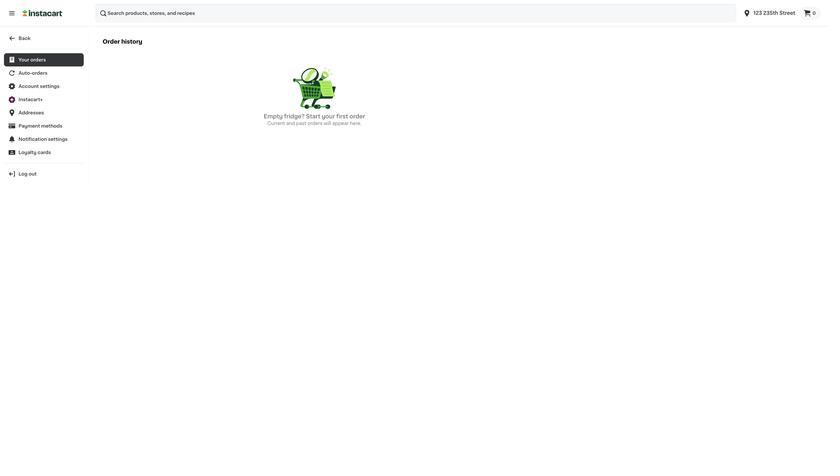 Task type: describe. For each thing, give the bounding box(es) containing it.
instacart logo image
[[23, 9, 62, 17]]

account settings
[[19, 84, 60, 89]]

orders inside empty fridge? start your first order current and past orders will appear here.
[[308, 121, 323, 126]]

instacart+
[[19, 97, 43, 102]]

payment methods link
[[4, 120, 84, 133]]

account
[[19, 84, 39, 89]]

instacart+ link
[[4, 93, 84, 106]]

appear
[[333, 121, 349, 126]]

your
[[322, 114, 335, 119]]

empty fridge? start your first order current and past orders will appear here.
[[264, 114, 365, 126]]

first
[[337, 114, 348, 119]]

0 button
[[800, 7, 821, 20]]

street
[[780, 11, 796, 16]]

here.
[[350, 121, 362, 126]]

settings for account settings
[[40, 84, 60, 89]]

loyalty cards
[[19, 150, 51, 155]]

notification
[[19, 137, 47, 142]]

auto-orders
[[19, 71, 48, 75]]

payment
[[19, 124, 40, 128]]

order history
[[103, 39, 142, 44]]

loyalty cards link
[[4, 146, 84, 159]]

2 123 235th street button from the left
[[743, 4, 796, 23]]

notification settings link
[[4, 133, 84, 146]]

123
[[754, 11, 762, 16]]

empty
[[264, 114, 283, 119]]

auto-
[[19, 71, 32, 75]]

start
[[306, 114, 321, 119]]

addresses link
[[4, 106, 84, 120]]

your orders
[[19, 58, 46, 62]]

back
[[19, 36, 30, 41]]

and
[[286, 121, 295, 126]]

methods
[[41, 124, 62, 128]]

log
[[19, 172, 28, 176]]



Task type: vqa. For each thing, say whether or not it's contained in the screenshot.
bottom the 'in'
no



Task type: locate. For each thing, give the bounding box(es) containing it.
out
[[29, 172, 37, 176]]

notification settings
[[19, 137, 68, 142]]

None search field
[[95, 4, 737, 23]]

settings down auto-orders link
[[40, 84, 60, 89]]

past
[[296, 121, 307, 126]]

your
[[19, 58, 29, 62]]

orders up auto-orders
[[30, 58, 46, 62]]

settings down methods
[[48, 137, 68, 142]]

2 vertical spatial orders
[[308, 121, 323, 126]]

orders down the start
[[308, 121, 323, 126]]

log out
[[19, 172, 37, 176]]

orders for auto-orders
[[32, 71, 48, 75]]

cards
[[38, 150, 51, 155]]

123 235th street button
[[739, 4, 800, 23], [743, 4, 796, 23]]

orders up account settings
[[32, 71, 48, 75]]

your orders link
[[4, 53, 84, 67]]

0
[[813, 11, 816, 16]]

123 235th street
[[754, 11, 796, 16]]

0 vertical spatial orders
[[30, 58, 46, 62]]

settings
[[40, 84, 60, 89], [48, 137, 68, 142]]

history
[[121, 39, 142, 44]]

235th
[[764, 11, 779, 16]]

0 vertical spatial settings
[[40, 84, 60, 89]]

1 123 235th street button from the left
[[739, 4, 800, 23]]

log out link
[[4, 168, 84, 181]]

orders
[[30, 58, 46, 62], [32, 71, 48, 75], [308, 121, 323, 126]]

loyalty
[[19, 150, 36, 155]]

order
[[350, 114, 365, 119]]

order
[[103, 39, 120, 44]]

fridge?
[[284, 114, 305, 119]]

orders for your orders
[[30, 58, 46, 62]]

1 vertical spatial orders
[[32, 71, 48, 75]]

addresses
[[19, 111, 44, 115]]

account settings link
[[4, 80, 84, 93]]

current
[[267, 121, 285, 126]]

1 vertical spatial settings
[[48, 137, 68, 142]]

back link
[[4, 32, 84, 45]]

will
[[324, 121, 331, 126]]

settings for notification settings
[[48, 137, 68, 142]]

payment methods
[[19, 124, 62, 128]]

auto-orders link
[[4, 67, 84, 80]]

Search field
[[95, 4, 737, 23]]



